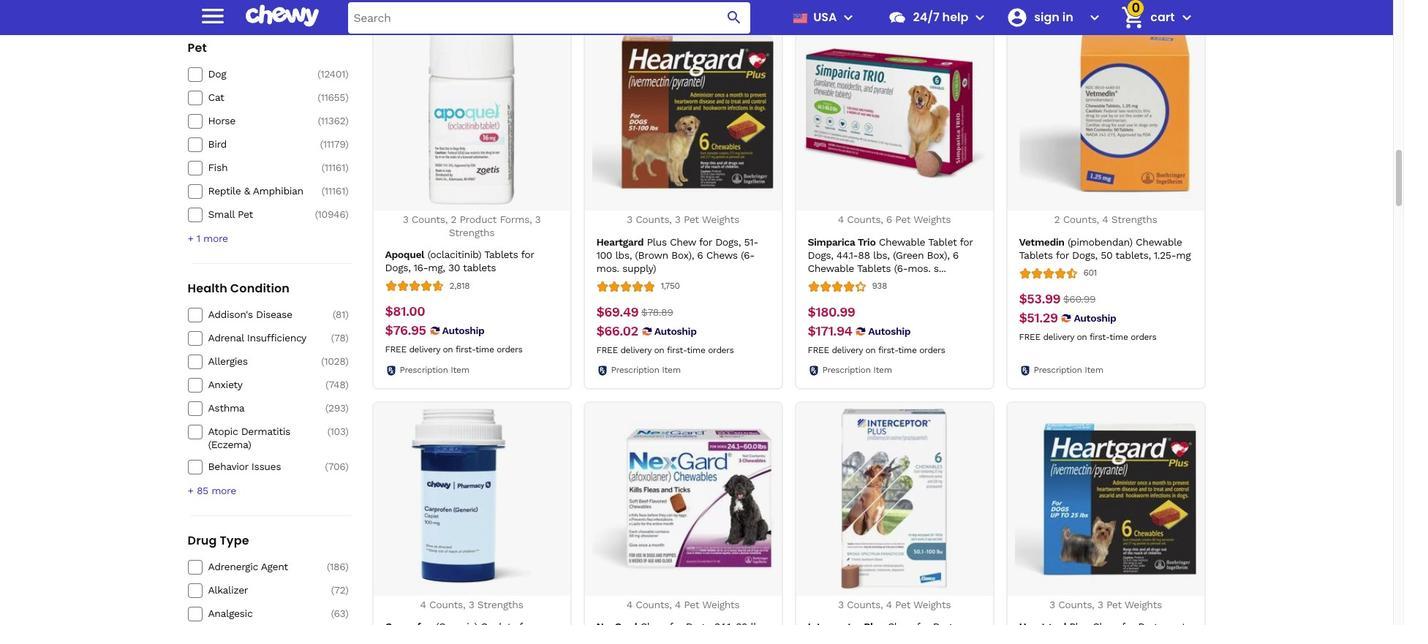 Task type: locate. For each thing, give the bounding box(es) containing it.
11161 down ( 11179 )
[[325, 162, 345, 174]]

help
[[943, 9, 969, 26]]

tablets down vetmedin at the right of the page
[[1019, 249, 1053, 261]]

chewy support image
[[888, 8, 907, 27]]

item for $66.02
[[662, 365, 681, 375]]

( 11161 ) down ( 11179 )
[[322, 162, 349, 174]]

nexgard chew for dogs, 24.1-60 lbs, (purple box), 3 chews (3-mos. supply) image
[[593, 409, 774, 590]]

box), inside chewable tablet for dogs, 44.1-88 lbs, (green box), 6 chewable tablets (6-mos. s...
[[927, 249, 950, 261]]

free down "$66.02" text box
[[597, 345, 618, 355]]

autoship
[[1074, 312, 1117, 324], [442, 325, 485, 337], [654, 325, 697, 337], [869, 325, 911, 337]]

293
[[328, 403, 345, 414]]

(6- inside chewable tablet for dogs, 44.1-88 lbs, (green box), 6 chewable tablets (6-mos. s...
[[894, 262, 908, 274]]

alkalizer
[[208, 585, 248, 596]]

2 horizontal spatial tablets
[[1019, 249, 1053, 261]]

11161 for fish
[[325, 162, 345, 174]]

1 horizontal spatial menu image
[[840, 9, 858, 26]]

counts, inside 3 counts, 2 product forms, 3 strengths
[[412, 214, 448, 225]]

51-
[[744, 236, 759, 248]]

allergies link
[[208, 355, 312, 368]]

for inside chewable tablet for dogs, 44.1-88 lbs, (green box), 6 chewable tablets (6-mos. s...
[[960, 236, 973, 248]]

vetmedin (pimobendan) chewable tablets for dogs, 50  tablets, 1.25-mg image
[[1015, 23, 1197, 205]]

2 box), from the left
[[927, 249, 950, 261]]

menu image
[[198, 1, 227, 30], [840, 9, 858, 26]]

first- down the 2,818
[[456, 345, 476, 355]]

prescription image down "$66.02" text box
[[597, 365, 608, 376]]

(brown
[[635, 249, 668, 261]]

lbs, right 88
[[874, 249, 890, 261]]

fish
[[208, 162, 228, 174]]

more right 85 at left bottom
[[212, 485, 236, 497]]

plus
[[647, 236, 667, 248]]

box), for $66.02
[[672, 249, 694, 261]]

1 horizontal spatial (6-
[[894, 262, 908, 274]]

12 ) from the top
[[345, 403, 349, 414]]

delivery
[[1043, 332, 1074, 342], [409, 345, 440, 355], [621, 345, 652, 355], [832, 345, 863, 355]]

15 ) from the top
[[345, 561, 349, 573]]

24/7 help link
[[883, 0, 969, 35]]

2 ) from the top
[[345, 92, 349, 103]]

2 up vetmedin at the right of the page
[[1055, 214, 1060, 225]]

counts, for heartgard plus chew for dogs, up to 25 lbs, (blue box), 6 chews (6-mos. supply) image
[[1059, 599, 1095, 611]]

14 ) from the top
[[345, 461, 349, 473]]

weights for simparica trio chewable tablet for dogs, 44.1-88 lbs, (green box), 6 chewable tablets (6-mos. supply) image
[[914, 214, 951, 225]]

free delivery on first-time orders down $60.99 text field
[[1019, 332, 1157, 342]]

( 12401 )
[[317, 68, 349, 80]]

Search text field
[[348, 2, 751, 33]]

item for $51.29
[[1085, 365, 1104, 375]]

938
[[872, 281, 887, 291]]

health
[[188, 280, 227, 297]]

+ for pet
[[188, 233, 194, 245]]

fish link
[[208, 161, 312, 174]]

) for allergies
[[345, 356, 349, 367]]

1 ) from the top
[[345, 68, 349, 80]]

prescription image for $171.94
[[808, 365, 820, 376]]

16 ) from the top
[[345, 585, 349, 596]]

3 counts, 3 pet weights for heartgard plus chew for dogs, up to 25 lbs, (blue box), 6 chews (6-mos. supply) image
[[1050, 599, 1162, 611]]

delivery down $76.95 text field
[[409, 345, 440, 355]]

0 horizontal spatial 2
[[451, 214, 457, 225]]

50
[[1101, 249, 1113, 261]]

$78.89
[[642, 306, 673, 318]]

time for $76.95
[[476, 345, 494, 355]]

1 prescription image from the left
[[597, 365, 608, 376]]

0 horizontal spatial mos.
[[597, 262, 619, 274]]

601
[[1084, 268, 1097, 278]]

10946
[[318, 209, 345, 220]]

2 lbs, from the left
[[874, 249, 890, 261]]

8 ) from the top
[[345, 309, 349, 321]]

1 vertical spatial more
[[212, 485, 236, 497]]

free down $171.94 text field
[[808, 345, 829, 355]]

prescription item right prescription icon
[[400, 365, 469, 375]]

behavior issues link
[[208, 460, 312, 474]]

0 vertical spatial 3 counts, 3 pet weights
[[627, 214, 740, 225]]

) for horse
[[345, 115, 349, 127]]

menu image up dog
[[198, 1, 227, 30]]

+ left 85 at left bottom
[[188, 485, 194, 497]]

( for small pet
[[315, 209, 318, 220]]

2 ( 11161 ) from the top
[[322, 185, 349, 197]]

free for $76.95
[[385, 345, 407, 355]]

1 horizontal spatial box),
[[927, 249, 950, 261]]

prescription image for $66.02
[[597, 365, 608, 376]]

11362
[[321, 115, 345, 127]]

small
[[208, 209, 235, 220]]

for down forms,
[[521, 249, 534, 260]]

first- down $60.99 text field
[[1090, 332, 1110, 342]]

apoquel (oclacitinib) tablets for dogs, 16-mg, 30 tablets image
[[381, 23, 563, 205]]

counts, for "nexgard chew for dogs, 24.1-60 lbs, (purple box), 3 chews (3-mos. supply)" 'image'
[[636, 599, 672, 611]]

mos. down (green
[[908, 262, 931, 274]]

) for adrenergic agent
[[345, 561, 349, 573]]

3 prescription from the left
[[823, 365, 871, 375]]

3 item from the left
[[874, 365, 892, 375]]

1 + from the top
[[188, 233, 194, 245]]

( for atopic dermatitis (eczema)
[[327, 426, 330, 438]]

( 706 )
[[325, 461, 349, 473]]

adrenal insufficiency link
[[208, 332, 312, 345]]

0 vertical spatial (6-
[[741, 249, 755, 261]]

1 vertical spatial strengths
[[449, 226, 495, 238]]

weights
[[702, 214, 740, 225], [914, 214, 951, 225], [702, 599, 740, 611], [914, 599, 951, 611], [1125, 599, 1162, 611]]

dogs, up 601 at the top right of page
[[1072, 249, 1098, 261]]

( for anxiety
[[326, 379, 329, 391]]

chewable up (green
[[879, 236, 926, 248]]

24/7
[[913, 9, 940, 26]]

( for adrenal insufficiency
[[331, 332, 334, 344]]

autoship down 938
[[869, 325, 911, 337]]

( 11179 )
[[320, 138, 349, 150]]

(6- down 51-
[[741, 249, 755, 261]]

first- for $171.94
[[879, 345, 899, 355]]

72
[[334, 585, 345, 596]]

for inside (pimobendan) chewable tablets for dogs, 50  tablets, 1.25-mg
[[1056, 249, 1069, 261]]

2 horizontal spatial chewable
[[1136, 236, 1183, 248]]

first- down $78.89 text field
[[667, 345, 687, 355]]

( for allergies
[[321, 356, 324, 367]]

7 ) from the top
[[345, 209, 349, 220]]

1 item from the left
[[451, 365, 469, 375]]

6 ) from the top
[[345, 185, 349, 197]]

sign
[[1035, 9, 1060, 26]]

3 ) from the top
[[345, 115, 349, 127]]

delivery down "$66.02" text box
[[621, 345, 652, 355]]

( for addison's disease
[[333, 309, 336, 321]]

free delivery on first-time orders for $51.29
[[1019, 332, 1157, 342]]

for inside (oclacitinib) tablets for dogs, 16-mg, 30 tablets
[[521, 249, 534, 260]]

prescription right prescription icon
[[400, 365, 448, 375]]

10 ) from the top
[[345, 356, 349, 367]]

analgesic
[[208, 608, 253, 620]]

0 vertical spatial +
[[188, 233, 194, 245]]

box),
[[672, 249, 694, 261], [927, 249, 950, 261]]

counts, for carprofen (generic) caplets for dogs, 100-mg, 60 caplets image
[[429, 599, 465, 611]]

) for small pet
[[345, 209, 349, 220]]

behavior issues
[[208, 461, 281, 473]]

item for $76.95
[[451, 365, 469, 375]]

prescription down $171.94 text field
[[823, 365, 871, 375]]

0 vertical spatial strengths
[[1112, 214, 1158, 225]]

3 prescription item from the left
[[823, 365, 892, 375]]

11655
[[321, 92, 345, 103]]

100
[[597, 249, 612, 261]]

3 counts, 3 pet weights for heartgard plus chew for dogs, 51-100 lbs, (brown box), 6 chews (6-mos. supply) image
[[627, 214, 740, 225]]

for right tablet
[[960, 236, 973, 248]]

) for adrenal insufficiency
[[345, 332, 349, 344]]

item for $171.94
[[874, 365, 892, 375]]

orders
[[1131, 332, 1157, 342], [497, 345, 523, 355], [708, 345, 734, 355], [920, 345, 945, 355]]

2 item from the left
[[662, 365, 681, 375]]

+ left 1
[[188, 233, 194, 245]]

1 mos. from the left
[[597, 262, 619, 274]]

$69.49 text field
[[597, 304, 639, 320]]

dogs, inside plus chew for dogs, 51- 100 lbs, (brown box), 6 chews (6- mos. supply)
[[716, 236, 741, 248]]

prescription image
[[385, 365, 397, 376]]

carprofen (generic) caplets for dogs, 100-mg, 60 caplets image
[[381, 409, 563, 590]]

2 + from the top
[[188, 485, 194, 497]]

63
[[334, 608, 345, 620]]

prescription down "$66.02" text box
[[611, 365, 660, 375]]

time for $51.29
[[1110, 332, 1128, 342]]

186
[[330, 561, 345, 573]]

interceptor plus chew for dogs, 50.1-100 lbs, (blue box), 6 chews (6-mos. supply) image
[[804, 409, 985, 590]]

orders for $171.94
[[920, 345, 945, 355]]

delivery down $51.29 text field at the right
[[1043, 332, 1074, 342]]

0 vertical spatial ( 11161 )
[[322, 162, 349, 174]]

small pet link
[[208, 208, 312, 221]]

strengths
[[1112, 214, 1158, 225], [449, 226, 495, 238], [478, 599, 523, 611]]

4 ) from the top
[[345, 138, 349, 150]]

prescription image down $171.94 text field
[[808, 365, 820, 376]]

13 ) from the top
[[345, 426, 349, 438]]

6 inside plus chew for dogs, 51- 100 lbs, (brown box), 6 chews (6- mos. supply)
[[697, 249, 703, 261]]

1
[[197, 233, 200, 245]]

748
[[329, 379, 345, 391]]

free down $51.29 text field at the right
[[1019, 332, 1041, 342]]

chewable
[[879, 236, 926, 248], [1136, 236, 1183, 248], [808, 262, 854, 274]]

2 prescription item from the left
[[611, 365, 681, 375]]

$66.02 text field
[[597, 323, 638, 339]]

2 vertical spatial strengths
[[478, 599, 523, 611]]

0 horizontal spatial chewable
[[808, 262, 854, 274]]

counts, for vetmedin (pimobendan) chewable tablets for dogs, 50  tablets, 1.25-mg image in the right of the page
[[1063, 214, 1099, 225]]

usa
[[814, 9, 837, 26]]

tablets
[[484, 249, 518, 260], [1019, 249, 1053, 261], [857, 262, 891, 274]]

more right 1
[[203, 233, 228, 245]]

items image
[[1121, 5, 1146, 30]]

(
[[317, 68, 321, 80], [318, 92, 321, 103], [318, 115, 321, 127], [320, 138, 323, 150], [322, 162, 325, 174], [322, 185, 325, 197], [315, 209, 318, 220], [333, 309, 336, 321], [331, 332, 334, 344], [321, 356, 324, 367], [326, 379, 329, 391], [325, 403, 328, 414], [327, 426, 330, 438], [325, 461, 328, 473], [327, 561, 330, 573], [331, 585, 334, 596], [331, 608, 334, 620]]

0 horizontal spatial tablets
[[484, 249, 518, 260]]

(pimobendan) chewable tablets for dogs, 50  tablets, 1.25-mg
[[1019, 236, 1191, 261]]

disease
[[256, 309, 292, 321]]

chewable up 1.25-
[[1136, 236, 1183, 248]]

1 2 from the left
[[451, 214, 457, 225]]

2 horizontal spatial prescription image
[[1019, 365, 1031, 376]]

horse
[[208, 115, 235, 127]]

dogs, down apoquel
[[385, 262, 411, 274]]

0 horizontal spatial box),
[[672, 249, 694, 261]]

more for pet
[[203, 233, 228, 245]]

0 vertical spatial 11161
[[325, 162, 345, 174]]

( for alkalizer
[[331, 585, 334, 596]]

0 horizontal spatial 6
[[697, 249, 703, 261]]

autoship down $60.99 text field
[[1074, 312, 1117, 324]]

1 horizontal spatial chewable
[[879, 236, 926, 248]]

1 vertical spatial +
[[188, 485, 194, 497]]

( for horse
[[318, 115, 321, 127]]

1 ( 11161 ) from the top
[[322, 162, 349, 174]]

1 horizontal spatial tablets
[[857, 262, 891, 274]]

1 prescription item from the left
[[400, 365, 469, 375]]

free delivery on first-time orders down $78.89 text field
[[597, 345, 734, 355]]

anxiety link
[[208, 378, 312, 392]]

1 horizontal spatial mos.
[[908, 262, 931, 274]]

prescription item down "$66.02" text box
[[611, 365, 681, 375]]

autoship down the 2,818
[[442, 325, 485, 337]]

( for analgesic
[[331, 608, 334, 620]]

$180.99 text field
[[808, 304, 855, 320]]

3 counts, 4 pet weights
[[838, 599, 951, 611]]

2 left product
[[451, 214, 457, 225]]

0 horizontal spatial 3 counts, 3 pet weights
[[627, 214, 740, 225]]

1 prescription from the left
[[400, 365, 448, 375]]

prescription down $51.29 text field at the right
[[1034, 365, 1082, 375]]

counts,
[[412, 214, 448, 225], [636, 214, 672, 225], [847, 214, 883, 225], [1063, 214, 1099, 225], [429, 599, 465, 611], [636, 599, 672, 611], [847, 599, 883, 611], [1059, 599, 1095, 611]]

prescription image for $51.29
[[1019, 365, 1031, 376]]

for down vetmedin at the right of the page
[[1056, 249, 1069, 261]]

1 11161 from the top
[[325, 162, 345, 174]]

prescription image down $51.29 text field at the right
[[1019, 365, 1031, 376]]

9 ) from the top
[[345, 332, 349, 344]]

chewy home image
[[245, 0, 319, 32]]

more for health condition
[[212, 485, 236, 497]]

tablets up tablets
[[484, 249, 518, 260]]

on for $171.94
[[866, 345, 876, 355]]

$180.99
[[808, 304, 855, 319]]

1 horizontal spatial 3 counts, 3 pet weights
[[1050, 599, 1162, 611]]

plus chew for dogs, 51- 100 lbs, (brown box), 6 chews (6- mos. supply)
[[597, 236, 759, 274]]

11161 up ( 10946 )
[[325, 185, 345, 197]]

1 box), from the left
[[672, 249, 694, 261]]

( for cat
[[318, 92, 321, 103]]

free down $76.95 text field
[[385, 345, 407, 355]]

first- for $51.29
[[1090, 332, 1110, 342]]

pet
[[188, 40, 207, 57], [238, 209, 253, 220], [684, 214, 699, 225], [896, 214, 911, 225], [684, 599, 699, 611], [895, 599, 911, 611], [1107, 599, 1122, 611]]

prescription
[[400, 365, 448, 375], [611, 365, 660, 375], [823, 365, 871, 375], [1034, 365, 1082, 375]]

) for atopic dermatitis (eczema)
[[345, 426, 349, 438]]

chewable down 44.1- on the top right of page
[[808, 262, 854, 274]]

box), down chew
[[672, 249, 694, 261]]

1 vertical spatial 11161
[[325, 185, 345, 197]]

menu image right usa on the top of page
[[840, 9, 858, 26]]

dogs, inside (oclacitinib) tablets for dogs, 16-mg, 30 tablets
[[385, 262, 411, 274]]

1 lbs, from the left
[[616, 249, 632, 261]]

for up chews
[[699, 236, 712, 248]]

3 prescription image from the left
[[1019, 365, 1031, 376]]

mos. inside plus chew for dogs, 51- 100 lbs, (brown box), 6 chews (6- mos. supply)
[[597, 262, 619, 274]]

4 prescription item from the left
[[1034, 365, 1104, 375]]

time
[[1110, 332, 1128, 342], [476, 345, 494, 355], [687, 345, 706, 355], [899, 345, 917, 355]]

on for $51.29
[[1077, 332, 1087, 342]]

1 horizontal spatial lbs,
[[874, 249, 890, 261]]

usa button
[[787, 0, 858, 35]]

17 ) from the top
[[345, 608, 349, 620]]

delivery down $171.94 text field
[[832, 345, 863, 355]]

$78.89 text field
[[642, 304, 673, 320]]

free for $171.94
[[808, 345, 829, 355]]

( for asthma
[[325, 403, 328, 414]]

autoship down $78.89 text field
[[654, 325, 697, 337]]

cart menu image
[[1178, 9, 1196, 26]]

prescription for $51.29
[[1034, 365, 1082, 375]]

) for cat
[[345, 92, 349, 103]]

orders for $76.95
[[497, 345, 523, 355]]

prescription for $76.95
[[400, 365, 448, 375]]

prescription item down $171.94 text field
[[823, 365, 892, 375]]

1 vertical spatial ( 11161 )
[[322, 185, 349, 197]]

dogs, down simparica
[[808, 249, 834, 261]]

free delivery on first-time orders down $171.94 text field
[[808, 345, 945, 355]]

1028
[[324, 356, 345, 367]]

2 mos. from the left
[[908, 262, 931, 274]]

for for $66.02
[[699, 236, 712, 248]]

( for fish
[[322, 162, 325, 174]]

1 horizontal spatial 6
[[886, 214, 892, 225]]

$69.49
[[597, 304, 639, 319]]

free for $66.02
[[597, 345, 618, 355]]

first- for $66.02
[[667, 345, 687, 355]]

2,818
[[450, 281, 470, 291]]

2 prescription from the left
[[611, 365, 660, 375]]

free delivery on first-time orders down $76.95 text field
[[385, 345, 523, 355]]

( for bird
[[320, 138, 323, 150]]

tablets down 88
[[857, 262, 891, 274]]

6 inside chewable tablet for dogs, 44.1-88 lbs, (green box), 6 chewable tablets (6-mos. s...
[[953, 249, 959, 261]]

(6- down (green
[[894, 262, 908, 274]]

&
[[244, 185, 250, 197]]

heartgard plus chew for dogs, 51-100 lbs, (brown box), 6 chews (6-mos. supply) image
[[593, 23, 774, 205]]

6 down tablet
[[953, 249, 959, 261]]

11161
[[325, 162, 345, 174], [325, 185, 345, 197]]

sign in link
[[1001, 0, 1084, 35]]

0 vertical spatial more
[[203, 233, 228, 245]]

box), inside plus chew for dogs, 51- 100 lbs, (brown box), 6 chews (6- mos. supply)
[[672, 249, 694, 261]]

first- for $76.95
[[456, 345, 476, 355]]

free delivery on first-time orders for $76.95
[[385, 345, 523, 355]]

(oclacitinib)
[[428, 249, 481, 260]]

dogs, inside chewable tablet for dogs, 44.1-88 lbs, (green box), 6 chewable tablets (6-mos. s...
[[808, 249, 834, 261]]

prescription item down $51.29 text field at the right
[[1034, 365, 1104, 375]]

health condition
[[188, 280, 290, 297]]

4 counts, 6 pet weights
[[838, 214, 951, 225]]

+
[[188, 233, 194, 245], [188, 485, 194, 497]]

5 ) from the top
[[345, 162, 349, 174]]

lbs, down the heartgard
[[616, 249, 632, 261]]

0 horizontal spatial lbs,
[[616, 249, 632, 261]]

first- down 938
[[879, 345, 899, 355]]

11 ) from the top
[[345, 379, 349, 391]]

2 horizontal spatial 6
[[953, 249, 959, 261]]

4 prescription from the left
[[1034, 365, 1082, 375]]

( 11161 ) up ( 10946 )
[[322, 185, 349, 197]]

$60.99
[[1064, 293, 1096, 305]]

1 vertical spatial 3 counts, 3 pet weights
[[1050, 599, 1162, 611]]

1 vertical spatial (6-
[[894, 262, 908, 274]]

2 2 from the left
[[1055, 214, 1060, 225]]

for for $171.94
[[960, 236, 973, 248]]

103
[[330, 426, 345, 438]]

$81.00 text field
[[385, 304, 425, 320]]

tablet
[[928, 236, 957, 248]]

pet for heartgard plus chew for dogs, up to 25 lbs, (blue box), 6 chews (6-mos. supply) image
[[1107, 599, 1122, 611]]

for inside plus chew for dogs, 51- 100 lbs, (brown box), 6 chews (6- mos. supply)
[[699, 236, 712, 248]]

1 horizontal spatial prescription image
[[808, 365, 820, 376]]

2 11161 from the top
[[325, 185, 345, 197]]

prescription image
[[597, 365, 608, 376], [808, 365, 820, 376], [1019, 365, 1031, 376]]

4 item from the left
[[1085, 365, 1104, 375]]

6 up chewable tablet for dogs, 44.1-88 lbs, (green box), 6 chewable tablets (6-mos. s...
[[886, 214, 892, 225]]

insufficiency
[[247, 332, 306, 344]]

drug type
[[188, 533, 249, 550]]

1 horizontal spatial 2
[[1055, 214, 1060, 225]]

lbs, inside chewable tablet for dogs, 44.1-88 lbs, (green box), 6 chewable tablets (6-mos. s...
[[874, 249, 890, 261]]

counts, for simparica trio chewable tablet for dogs, 44.1-88 lbs, (green box), 6 chewable tablets (6-mos. supply) image
[[847, 214, 883, 225]]

) for anxiety
[[345, 379, 349, 391]]

help menu image
[[972, 9, 989, 26]]

mos. down 100
[[597, 262, 619, 274]]

box), up s... on the right top
[[927, 249, 950, 261]]

$51.29 text field
[[1019, 310, 1058, 326]]

mg
[[1177, 249, 1191, 261]]

dogs, up chews
[[716, 236, 741, 248]]

4
[[838, 214, 844, 225], [1103, 214, 1109, 225], [420, 599, 426, 611], [627, 599, 633, 611], [675, 599, 681, 611], [886, 599, 892, 611]]

0 horizontal spatial (6-
[[741, 249, 755, 261]]

2 prescription image from the left
[[808, 365, 820, 376]]

0 horizontal spatial prescription image
[[597, 365, 608, 376]]

81
[[336, 309, 345, 321]]

6 left chews
[[697, 249, 703, 261]]

lbs, inside plus chew for dogs, 51- 100 lbs, (brown box), 6 chews (6- mos. supply)
[[616, 249, 632, 261]]

85
[[197, 485, 208, 497]]

$171.94
[[808, 323, 852, 338]]



Task type: describe. For each thing, give the bounding box(es) containing it.
) for fish
[[345, 162, 349, 174]]

) for bird
[[345, 138, 349, 150]]

( 186 )
[[327, 561, 349, 573]]

12401
[[321, 68, 345, 80]]

$60.99 text field
[[1064, 291, 1096, 307]]

) for reptile & amphibian
[[345, 185, 349, 197]]

supply)
[[623, 262, 656, 274]]

chewable inside (pimobendan) chewable tablets for dogs, 50  tablets, 1.25-mg
[[1136, 236, 1183, 248]]

addison's disease
[[208, 309, 292, 321]]

sign in
[[1035, 9, 1074, 26]]

simparica
[[808, 236, 855, 248]]

dogs, inside (pimobendan) chewable tablets for dogs, 50  tablets, 1.25-mg
[[1072, 249, 1098, 261]]

adrenergic agent
[[208, 561, 288, 573]]

horse link
[[208, 114, 312, 128]]

heartgard plus chew for dogs, up to 25 lbs, (blue box), 6 chews (6-mos. supply) image
[[1015, 409, 1197, 590]]

forms,
[[500, 214, 532, 225]]

tablets inside (pimobendan) chewable tablets for dogs, 50  tablets, 1.25-mg
[[1019, 249, 1053, 261]]

) for dog
[[345, 68, 349, 80]]

706
[[328, 461, 345, 473]]

) for behavior issues
[[345, 461, 349, 473]]

88
[[858, 249, 870, 261]]

prescription item for $66.02
[[611, 365, 681, 375]]

( for reptile & amphibian
[[322, 185, 325, 197]]

chewable tablet for dogs, 44.1-88 lbs, (green box), 6 chewable tablets (6-mos. s...
[[808, 236, 973, 274]]

(pimobendan)
[[1068, 236, 1133, 248]]

$53.99 text field
[[1019, 291, 1061, 307]]

cat
[[208, 92, 224, 103]]

prescription item for $76.95
[[400, 365, 469, 375]]

4 counts, 4 pet weights
[[627, 599, 740, 611]]

lbs, for $171.94
[[874, 249, 890, 261]]

product
[[460, 214, 497, 225]]

( for adrenergic agent
[[327, 561, 330, 573]]

delivery for $76.95
[[409, 345, 440, 355]]

small pet
[[208, 209, 253, 220]]

) for analgesic
[[345, 608, 349, 620]]

( 11655 )
[[318, 92, 349, 103]]

weights for interceptor plus chew for dogs, 50.1-100 lbs, (blue box), 6 chews (6-mos. supply) image
[[914, 599, 951, 611]]

account menu image
[[1087, 9, 1104, 26]]

2 counts, 4 strengths
[[1055, 214, 1158, 225]]

reptile & amphibian
[[208, 185, 303, 197]]

strengths for 3
[[478, 599, 523, 611]]

cart
[[1151, 9, 1175, 26]]

autoship for $51.29
[[1074, 312, 1117, 324]]

submit search image
[[726, 9, 744, 26]]

0 horizontal spatial menu image
[[198, 1, 227, 30]]

lbs, for $66.02
[[616, 249, 632, 261]]

atopic dermatitis (eczema)
[[208, 426, 290, 451]]

dogs, for $171.94
[[808, 249, 834, 261]]

( for behavior issues
[[325, 461, 328, 473]]

) for asthma
[[345, 403, 349, 414]]

delivery for $171.94
[[832, 345, 863, 355]]

drug
[[188, 533, 217, 550]]

( 11161 ) for reptile & amphibian
[[322, 185, 349, 197]]

$53.99
[[1019, 291, 1061, 306]]

counts, for heartgard plus chew for dogs, 51-100 lbs, (brown box), 6 chews (6-mos. supply) image
[[636, 214, 672, 225]]

atopic dermatitis (eczema) link
[[208, 425, 312, 452]]

reptile
[[208, 185, 241, 197]]

dermatitis
[[241, 426, 290, 438]]

strengths for 4
[[1112, 214, 1158, 225]]

$171.94 text field
[[808, 323, 852, 339]]

$53.99 $60.99
[[1019, 291, 1096, 306]]

allergies
[[208, 356, 248, 367]]

in
[[1063, 9, 1074, 26]]

pet for "nexgard chew for dogs, 24.1-60 lbs, (purple box), 3 chews (3-mos. supply)" 'image'
[[684, 599, 699, 611]]

tablets inside chewable tablet for dogs, 44.1-88 lbs, (green box), 6 chewable tablets (6-mos. s...
[[857, 262, 891, 274]]

6 for $171.94
[[953, 249, 959, 261]]

( for dog
[[317, 68, 321, 80]]

(6- inside plus chew for dogs, 51- 100 lbs, (brown box), 6 chews (6- mos. supply)
[[741, 249, 755, 261]]

agent
[[261, 561, 288, 573]]

( 78 )
[[331, 332, 349, 344]]

11161 for reptile & amphibian
[[325, 185, 345, 197]]

prescription for $66.02
[[611, 365, 660, 375]]

time for $171.94
[[899, 345, 917, 355]]

( 10946 )
[[315, 209, 349, 220]]

amphibian
[[253, 185, 303, 197]]

$76.95 text field
[[385, 323, 426, 339]]

orders for $66.02
[[708, 345, 734, 355]]

free delivery on first-time orders for $171.94
[[808, 345, 945, 355]]

atopic
[[208, 426, 238, 438]]

24/7 help
[[913, 9, 969, 26]]

4 counts, 3 strengths
[[420, 599, 523, 611]]

cat link
[[208, 91, 312, 104]]

$81.00
[[385, 304, 425, 319]]

mg,
[[428, 262, 445, 274]]

( 63 )
[[331, 608, 349, 620]]

on for $66.02
[[654, 345, 665, 355]]

weights for heartgard plus chew for dogs, up to 25 lbs, (blue box), 6 chews (6-mos. supply) image
[[1125, 599, 1162, 611]]

$66.02
[[597, 323, 638, 338]]

dog link
[[208, 67, 312, 81]]

2 inside 3 counts, 2 product forms, 3 strengths
[[451, 214, 457, 225]]

adrenal insufficiency
[[208, 332, 306, 344]]

box), for $171.94
[[927, 249, 950, 261]]

6 for $66.02
[[697, 249, 703, 261]]

alkalizer link
[[208, 584, 312, 597]]

addison's
[[208, 309, 253, 321]]

weights for "nexgard chew for dogs, 24.1-60 lbs, (purple box), 3 chews (3-mos. supply)" 'image'
[[702, 599, 740, 611]]

simparica trio
[[808, 236, 876, 248]]

prescription item for $171.94
[[823, 365, 892, 375]]

analgesic link
[[208, 607, 312, 621]]

dogs, for $66.02
[[716, 236, 741, 248]]

( 11161 ) for fish
[[322, 162, 349, 174]]

autoship for $76.95
[[442, 325, 485, 337]]

tablets inside (oclacitinib) tablets for dogs, 16-mg, 30 tablets
[[484, 249, 518, 260]]

(oclacitinib) tablets for dogs, 16-mg, 30 tablets
[[385, 249, 534, 274]]

1.25-
[[1154, 249, 1177, 261]]

( 293 )
[[325, 403, 349, 414]]

Product search field
[[348, 2, 751, 33]]

) for addison's disease
[[345, 309, 349, 321]]

menu image inside usa popup button
[[840, 9, 858, 26]]

prescription for $171.94
[[823, 365, 871, 375]]

autoship for $66.02
[[654, 325, 697, 337]]

pet for simparica trio chewable tablet for dogs, 44.1-88 lbs, (green box), 6 chewable tablets (6-mos. supply) image
[[896, 214, 911, 225]]

tablets,
[[1116, 249, 1151, 261]]

prescription item for $51.29
[[1034, 365, 1104, 375]]

tablets
[[463, 262, 496, 274]]

dog
[[208, 68, 226, 80]]

) for alkalizer
[[345, 585, 349, 596]]

addison's disease link
[[208, 308, 312, 321]]

chew
[[670, 236, 696, 248]]

pet for heartgard plus chew for dogs, 51-100 lbs, (brown box), 6 chews (6-mos. supply) image
[[684, 214, 699, 225]]

( 81 )
[[333, 309, 349, 321]]

(eczema)
[[208, 439, 251, 451]]

counts, for apoquel (oclacitinib) tablets for dogs, 16-mg, 30 tablets "image"
[[412, 214, 448, 225]]

vetmedin
[[1019, 236, 1065, 248]]

on for $76.95
[[443, 345, 453, 355]]

$51.29
[[1019, 310, 1058, 325]]

strengths inside 3 counts, 2 product forms, 3 strengths
[[449, 226, 495, 238]]

mos. inside chewable tablet for dogs, 44.1-88 lbs, (green box), 6 chewable tablets (6-mos. s...
[[908, 262, 931, 274]]

dogs, for $76.95
[[385, 262, 411, 274]]

free for $51.29
[[1019, 332, 1041, 342]]

issues
[[252, 461, 281, 473]]

adrenal
[[208, 332, 244, 344]]

(green
[[893, 249, 924, 261]]

simparica trio chewable tablet for dogs, 44.1-88 lbs, (green box), 6 chewable tablets (6-mos. supply) image
[[804, 23, 985, 205]]

pet for interceptor plus chew for dogs, 50.1-100 lbs, (blue box), 6 chews (6-mos. supply) image
[[895, 599, 911, 611]]

78
[[334, 332, 345, 344]]

s...
[[934, 262, 946, 274]]

time for $66.02
[[687, 345, 706, 355]]

counts, for interceptor plus chew for dogs, 50.1-100 lbs, (blue box), 6 chews (6-mos. supply) image
[[847, 599, 883, 611]]

type
[[220, 533, 249, 550]]

( 72 )
[[331, 585, 349, 596]]

for for $76.95
[[521, 249, 534, 260]]

heartgard
[[597, 236, 644, 248]]

weights for heartgard plus chew for dogs, 51-100 lbs, (brown box), 6 chews (6-mos. supply) image
[[702, 214, 740, 225]]

+ 85 more
[[188, 485, 236, 497]]

delivery for $51.29
[[1043, 332, 1074, 342]]

$76.95
[[385, 323, 426, 338]]



Task type: vqa. For each thing, say whether or not it's contained in the screenshot.
$60.99 Text Field
yes



